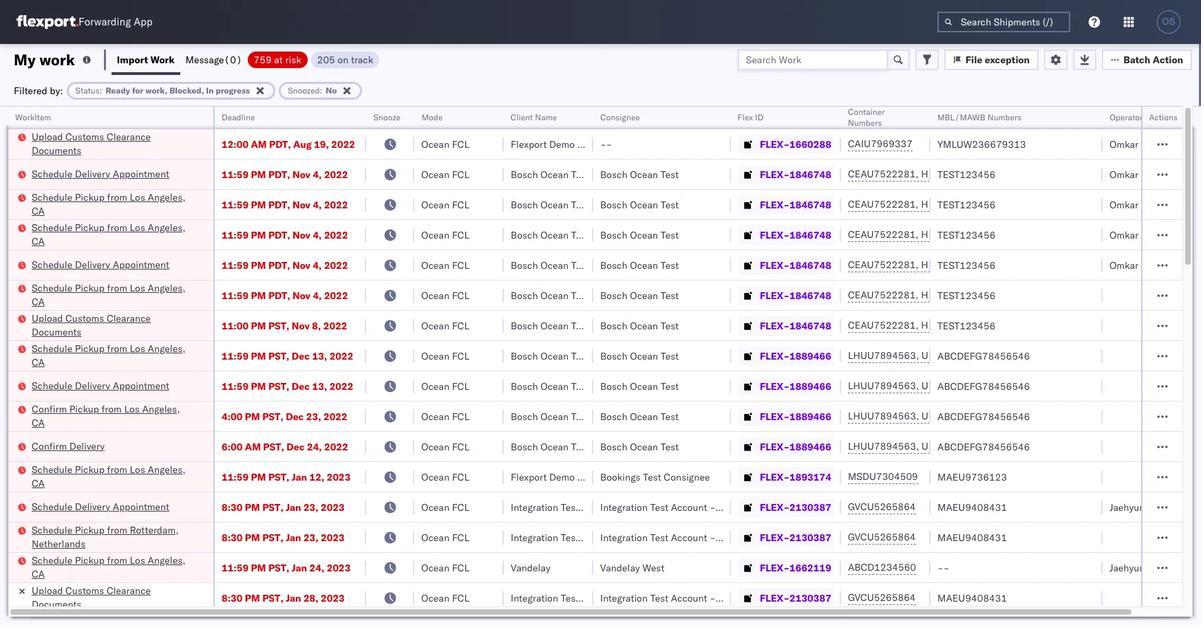 Task type: describe. For each thing, give the bounding box(es) containing it.
workitem
[[15, 112, 51, 123]]

msdu7304509
[[848, 471, 918, 483]]

omkar savant for 2nd schedule pickup from los angeles, ca button from the top
[[1110, 229, 1171, 241]]

abcdefg78456546 for schedule pickup from los angeles, ca
[[938, 350, 1030, 362]]

10 ocean fcl from the top
[[421, 411, 470, 423]]

omkar savant for 6th schedule pickup from los angeles, ca button from the bottom
[[1110, 199, 1171, 211]]

am for pdt,
[[251, 138, 267, 150]]

west
[[643, 562, 665, 575]]

12,
[[310, 471, 324, 484]]

schedule inside schedule pickup from rotterdam, netherlands
[[32, 524, 72, 537]]

1 8:30 from the top
[[222, 502, 243, 514]]

actions
[[1150, 112, 1178, 123]]

upload customs clearance documents button for 12:00 am pdt, aug 19, 2022
[[32, 130, 196, 159]]

my
[[14, 50, 36, 69]]

client name
[[511, 112, 557, 123]]

1 integration from the top
[[600, 502, 648, 514]]

5 schedule pickup from los angeles, ca from the top
[[32, 464, 186, 490]]

13 fcl from the top
[[452, 502, 470, 514]]

flex id
[[738, 112, 764, 123]]

11:59 for 6th schedule pickup from los angeles, ca button from the bottom
[[222, 199, 249, 211]]

4 4, from the top
[[313, 259, 322, 272]]

upload customs clearance documents for 12:00 am pdt, aug 19, 2022
[[32, 130, 151, 157]]

ca inside confirm pickup from los angeles, ca
[[32, 417, 45, 429]]

3 resize handle column header from the left
[[398, 107, 414, 626]]

3 schedule pickup from los angeles, ca button from the top
[[32, 281, 196, 310]]

6 fcl from the top
[[452, 290, 470, 302]]

client name button
[[504, 109, 580, 123]]

11:59 for 6th schedule pickup from los angeles, ca button from the top of the page
[[222, 562, 249, 575]]

resize handle column header for consignee
[[715, 107, 731, 626]]

9 schedule from the top
[[32, 501, 72, 513]]

workitem button
[[8, 109, 200, 123]]

8 schedule from the top
[[32, 464, 72, 476]]

mode
[[421, 112, 443, 123]]

3 schedule delivery appointment link from the top
[[32, 379, 169, 393]]

4 11:59 pm pdt, nov 4, 2022 from the top
[[222, 259, 348, 272]]

14 fcl from the top
[[452, 532, 470, 544]]

2 schedule pickup from los angeles, ca from the top
[[32, 221, 186, 248]]

: for snoozed
[[320, 85, 322, 95]]

24, for 2022
[[307, 441, 322, 453]]

risk
[[285, 53, 301, 66]]

filtered
[[14, 84, 47, 97]]

2 omkar savant from the top
[[1110, 168, 1171, 181]]

ceau7522281, for 6th schedule pickup from los angeles, ca button from the bottom
[[848, 198, 919, 211]]

bookings
[[600, 471, 641, 484]]

flex id button
[[731, 109, 828, 123]]

mbl/mawb numbers
[[938, 112, 1022, 123]]

1889466 for schedule delivery appointment
[[790, 380, 832, 393]]

1 integration test account - karl lagerfeld from the top
[[600, 502, 780, 514]]

los inside confirm pickup from los angeles, ca
[[124, 403, 140, 416]]

savant for 2nd schedule pickup from los angeles, ca button from the top's schedule pickup from los angeles, ca link
[[1141, 229, 1171, 241]]

work
[[150, 53, 175, 66]]

deadline
[[222, 112, 255, 123]]

2022 for 2nd schedule pickup from los angeles, ca button from the top's schedule pickup from los angeles, ca link
[[324, 229, 348, 241]]

28,
[[304, 592, 319, 605]]

caiu7969337
[[848, 138, 913, 150]]

pst, up '8:30 pm pst, jan 28, 2023'
[[268, 562, 289, 575]]

angeles, for schedule pickup from los angeles, ca link related to fifth schedule pickup from los angeles, ca button from the top of the page
[[148, 464, 186, 476]]

ceau7522281, for 2nd schedule pickup from los angeles, ca button from the top
[[848, 229, 919, 241]]

2 fcl from the top
[[452, 168, 470, 181]]

3 4, from the top
[[313, 229, 322, 241]]

by:
[[50, 84, 63, 97]]

4 lhuu7894563, uetu5238478 from the top
[[848, 441, 989, 453]]

work
[[39, 50, 75, 69]]

6 ca from the top
[[32, 477, 45, 490]]

4:00 pm pst, dec 23, 2022
[[222, 411, 348, 423]]

vandelay west
[[600, 562, 665, 575]]

3 1846748 from the top
[[790, 229, 832, 241]]

mbl/mawb
[[938, 112, 986, 123]]

dec up 11:59 pm pst, jan 12, 2023
[[287, 441, 305, 453]]

23, for confirm pickup from los angeles, ca
[[306, 411, 321, 423]]

angeles, for schedule pickup from los angeles, ca link associated with fourth schedule pickup from los angeles, ca button from the top
[[148, 343, 186, 355]]

2 integration from the top
[[600, 532, 648, 544]]

documents for 12:00
[[32, 144, 81, 157]]

4 ceau7522281, from the top
[[848, 259, 919, 271]]

4 flex- from the top
[[760, 229, 790, 241]]

1 hlxu8034992 from the top
[[994, 168, 1062, 180]]

angeles, for schedule pickup from los angeles, ca link related to 6th schedule pickup from los angeles, ca button from the bottom
[[148, 191, 186, 203]]

schedule pickup from los angeles, ca link for 2nd schedule pickup from los angeles, ca button from the top
[[32, 221, 196, 248]]

in
[[206, 85, 214, 95]]

3 flex- from the top
[[760, 199, 790, 211]]

13 flex- from the top
[[760, 502, 790, 514]]

2 hlxu6269489, from the top
[[921, 198, 992, 211]]

batch action button
[[1102, 49, 1192, 70]]

1662119
[[790, 562, 832, 575]]

12 fcl from the top
[[452, 471, 470, 484]]

4:00
[[222, 411, 243, 423]]

confirm for confirm delivery
[[32, 440, 67, 453]]

205 on track
[[317, 53, 373, 66]]

pst, down 11:59 pm pst, jan 12, 2023
[[262, 502, 283, 514]]

pst, up '4:00 pm pst, dec 23, 2022'
[[268, 380, 289, 393]]

3 flex-2130387 from the top
[[760, 592, 832, 605]]

pst, down the 11:59 pm pst, jan 24, 2023
[[262, 592, 283, 605]]

11:59 for fifth schedule pickup from los angeles, ca button from the top of the page
[[222, 471, 249, 484]]

resize handle column header for flex id
[[825, 107, 841, 626]]

test123456 for 2nd schedule pickup from los angeles, ca button from the top
[[938, 229, 996, 241]]

(0)
[[224, 53, 242, 66]]

progress
[[216, 85, 250, 95]]

name
[[535, 112, 557, 123]]

9 flex- from the top
[[760, 380, 790, 393]]

uetu5238478 for schedule delivery appointment
[[922, 380, 989, 392]]

numbers for container numbers
[[848, 118, 882, 128]]

ymluw236679313
[[938, 138, 1026, 150]]

15 ocean fcl from the top
[[421, 562, 470, 575]]

11:59 pm pst, jan 24, 2023
[[222, 562, 351, 575]]

8 flex- from the top
[[760, 350, 790, 362]]

jan left 28,
[[286, 592, 301, 605]]

schedule pickup from los angeles, ca link for 6th schedule pickup from los angeles, ca button from the top of the page
[[32, 554, 196, 581]]

resize handle column header for mbl/mawb numbers
[[1086, 107, 1103, 626]]

import work
[[117, 53, 175, 66]]

23, for schedule pickup from rotterdam, netherlands
[[304, 532, 319, 544]]

759 at risk
[[254, 53, 301, 66]]

4 1846748 from the top
[[790, 259, 832, 272]]

clearance for 12:00 am pdt, aug 19, 2022
[[107, 130, 151, 143]]

11:59 for 2nd schedule delivery appointment button from the bottom
[[222, 380, 249, 393]]

1 hlxu6269489, from the top
[[921, 168, 992, 180]]

clearance for 11:00 pm pst, nov 8, 2022
[[107, 312, 151, 325]]

2 11:59 pm pdt, nov 4, 2022 from the top
[[222, 199, 348, 211]]

1 maeu9408431 from the top
[[938, 502, 1007, 514]]

2022 for schedule pickup from los angeles, ca link associated with fourth schedule pickup from los angeles, ca button from the top
[[330, 350, 353, 362]]

4 omkar from the top
[[1110, 229, 1139, 241]]

4 ca from the top
[[32, 356, 45, 369]]

schedule pickup from rotterdam, netherlands link
[[32, 524, 196, 551]]

11:59 for fourth schedule pickup from los angeles, ca button from the bottom of the page
[[222, 290, 249, 302]]

13, for schedule delivery appointment
[[312, 380, 327, 393]]

2 ocean fcl from the top
[[421, 168, 470, 181]]

flexport demo consignee for bookings
[[511, 471, 624, 484]]

3 flex-1846748 from the top
[[760, 229, 832, 241]]

on
[[338, 53, 349, 66]]

resize handle column header for deadline
[[350, 107, 366, 626]]

flex-1889466 for confirm pickup from los angeles, ca
[[760, 411, 832, 423]]

6 1846748 from the top
[[790, 320, 832, 332]]

schedule pickup from los angeles, ca link for fourth schedule pickup from los angeles, ca button from the bottom of the page
[[32, 281, 196, 309]]

at
[[274, 53, 283, 66]]

schedule delivery appointment for fourth schedule delivery appointment link from the bottom of the page
[[32, 168, 169, 180]]

rotterdam,
[[130, 524, 179, 537]]

pickup inside schedule pickup from rotterdam, netherlands
[[75, 524, 105, 537]]

container
[[848, 107, 885, 117]]

10 fcl from the top
[[452, 411, 470, 423]]

6 ocean fcl from the top
[[421, 290, 470, 302]]

5 11:59 pm pdt, nov 4, 2022 from the top
[[222, 290, 348, 302]]

1 ocean fcl from the top
[[421, 138, 470, 150]]

Search Shipments (/) text field
[[938, 12, 1071, 32]]

container numbers button
[[841, 104, 917, 129]]

11:00
[[222, 320, 249, 332]]

batch
[[1124, 53, 1151, 66]]

mbl/mawb numbers button
[[931, 109, 1089, 123]]

3 maeu9408431 from the top
[[938, 592, 1007, 605]]

11:59 pm pst, jan 12, 2023
[[222, 471, 351, 484]]

ready
[[106, 85, 130, 95]]

5 flex- from the top
[[760, 259, 790, 272]]

16 flex- from the top
[[760, 592, 790, 605]]

7 fcl from the top
[[452, 320, 470, 332]]

11:59 for fourth schedule pickup from los angeles, ca button from the top
[[222, 350, 249, 362]]

4 flex-1846748 from the top
[[760, 259, 832, 272]]

2 account from the top
[[671, 532, 707, 544]]

os button
[[1153, 6, 1185, 38]]

2 appointment from the top
[[113, 259, 169, 271]]

1 fcl from the top
[[452, 138, 470, 150]]

message
[[186, 53, 224, 66]]

lhuu7894563, for confirm pickup from los angeles, ca
[[848, 410, 919, 423]]

confirm pickup from los angeles, ca button
[[32, 402, 196, 431]]

6 flex-1846748 from the top
[[760, 320, 832, 332]]

5 4, from the top
[[313, 290, 322, 302]]

1 ca from the top
[[32, 205, 45, 217]]

15 fcl from the top
[[452, 562, 470, 575]]

from inside schedule pickup from rotterdam, netherlands
[[107, 524, 127, 537]]

1 4, from the top
[[313, 168, 322, 181]]

9 ocean fcl from the top
[[421, 380, 470, 393]]

jan down 11:59 pm pst, jan 12, 2023
[[286, 502, 301, 514]]

no
[[326, 85, 337, 95]]

16 fcl from the top
[[452, 592, 470, 605]]

lhuu7894563, uetu5238478 for confirm pickup from los angeles, ca
[[848, 410, 989, 423]]

flexport for bookings test consignee
[[511, 471, 547, 484]]

3 omkar from the top
[[1110, 199, 1139, 211]]

mode button
[[414, 109, 490, 123]]

11 schedule from the top
[[32, 555, 72, 567]]

4 abcdefg78456546 from the top
[[938, 441, 1030, 453]]

3 11:59 pm pdt, nov 4, 2022 from the top
[[222, 229, 348, 241]]

test123456 for fourth schedule pickup from los angeles, ca button from the bottom of the page
[[938, 290, 996, 302]]

savant for 12:00 am pdt, aug 19, 2022's upload customs clearance documents link
[[1141, 138, 1171, 150]]

8:30 pm pst, jan 28, 2023
[[222, 592, 345, 605]]

forwarding
[[78, 15, 131, 29]]

pst, up '6:00 am pst, dec 24, 2022'
[[262, 411, 283, 423]]

deadline button
[[215, 109, 353, 123]]

3 schedule pickup from los angeles, ca from the top
[[32, 282, 186, 308]]

5 fcl from the top
[[452, 259, 470, 272]]

4 schedule pickup from los angeles, ca from the top
[[32, 343, 186, 369]]

3 schedule from the top
[[32, 221, 72, 234]]

lhuu7894563, uetu5238478 for schedule pickup from los angeles, ca
[[848, 350, 989, 362]]

filtered by:
[[14, 84, 63, 97]]

schedule pickup from los angeles, ca link for fourth schedule pickup from los angeles, ca button from the top
[[32, 342, 196, 369]]

pst, down '4:00 pm pst, dec 23, 2022'
[[263, 441, 284, 453]]

hlxu8034992 for upload customs clearance documents button associated with 11:00 pm pst, nov 8, 2022
[[994, 319, 1062, 332]]

message (0)
[[186, 53, 242, 66]]

flex-1889466 for schedule pickup from los angeles, ca
[[760, 350, 832, 362]]

test123456 for 6th schedule pickup from los angeles, ca button from the bottom
[[938, 199, 996, 211]]

upload customs clearance documents for 11:00 pm pst, nov 8, 2022
[[32, 312, 151, 338]]

container numbers
[[848, 107, 885, 128]]

flex
[[738, 112, 754, 123]]

demo for bookings
[[549, 471, 575, 484]]

schedule delivery appointment for 2nd schedule delivery appointment link from the bottom of the page
[[32, 380, 169, 392]]

15 flex- from the top
[[760, 562, 790, 575]]

pst, down '6:00 am pst, dec 24, 2022'
[[268, 471, 289, 484]]

lhuu7894563, uetu5238478 for schedule delivery appointment
[[848, 380, 989, 392]]

3 ceau7522281, hlxu6269489, hlxu8034992 from the top
[[848, 229, 1062, 241]]

maeu9736123
[[938, 471, 1007, 484]]

file exception
[[966, 53, 1030, 66]]

netherlands
[[32, 538, 86, 550]]

2 ca from the top
[[32, 235, 45, 248]]

file
[[966, 53, 983, 66]]

1889466 for confirm pickup from los angeles, ca
[[790, 411, 832, 423]]

jaehyung choi - test
[[1110, 502, 1201, 514]]

2 flex-1846748 from the top
[[760, 199, 832, 211]]

abcdefg78456546 for confirm pickup from los angeles, ca
[[938, 411, 1030, 423]]

snooze
[[373, 112, 400, 123]]

batch action
[[1124, 53, 1184, 66]]

exception
[[985, 53, 1030, 66]]

11:59 pm pst, dec 13, 2022 for schedule delivery appointment
[[222, 380, 353, 393]]

19,
[[314, 138, 329, 150]]

3 integration from the top
[[600, 592, 648, 605]]

3 hlxu6269489, from the top
[[921, 229, 992, 241]]

pickup inside confirm pickup from los angeles, ca
[[69, 403, 99, 416]]

3 integration test account - karl lagerfeld from the top
[[600, 592, 780, 605]]

flex-1889466 for schedule delivery appointment
[[760, 380, 832, 393]]

1 flex- from the top
[[760, 138, 790, 150]]

5 1846748 from the top
[[790, 290, 832, 302]]

10 flex- from the top
[[760, 411, 790, 423]]

os
[[1162, 17, 1176, 27]]

759
[[254, 53, 272, 66]]

1 appointment from the top
[[113, 168, 169, 180]]

8,
[[312, 320, 321, 332]]

13 ocean fcl from the top
[[421, 502, 470, 514]]

1 schedule pickup from los angeles, ca from the top
[[32, 191, 186, 217]]

import work button
[[111, 44, 180, 75]]

hlxu8034992 for fourth schedule pickup from los angeles, ca button from the bottom of the page
[[994, 289, 1062, 302]]



Task type: locate. For each thing, give the bounding box(es) containing it.
0 vertical spatial account
[[671, 502, 707, 514]]

pm
[[251, 168, 266, 181], [251, 199, 266, 211], [251, 229, 266, 241], [251, 259, 266, 272], [251, 290, 266, 302], [251, 320, 266, 332], [251, 350, 266, 362], [251, 380, 266, 393], [245, 411, 260, 423], [251, 471, 266, 484], [245, 502, 260, 514], [245, 532, 260, 544], [251, 562, 266, 575], [245, 592, 260, 605]]

delivery inside button
[[69, 440, 105, 453]]

jan up 28,
[[292, 562, 307, 575]]

1 gvcu5265864 from the top
[[848, 501, 916, 514]]

integration test account - karl lagerfeld down 'bookings test consignee'
[[600, 502, 780, 514]]

schedule pickup from rotterdam, netherlands
[[32, 524, 179, 550]]

1893174
[[790, 471, 832, 484]]

4 hlxu8034992 from the top
[[994, 259, 1062, 271]]

0 vertical spatial karl
[[718, 502, 736, 514]]

numbers inside mbl/mawb numbers button
[[988, 112, 1022, 123]]

flex-1889466 button
[[738, 347, 834, 366], [738, 347, 834, 366], [738, 377, 834, 396], [738, 377, 834, 396], [738, 407, 834, 427], [738, 407, 834, 427], [738, 438, 834, 457], [738, 438, 834, 457]]

2023 right 12,
[[327, 471, 351, 484]]

0 vertical spatial gvcu5265864
[[848, 501, 916, 514]]

angeles,
[[148, 191, 186, 203], [148, 221, 186, 234], [148, 282, 186, 294], [148, 343, 186, 355], [142, 403, 180, 416], [148, 464, 186, 476], [148, 555, 186, 567]]

customs for 11:00 pm pst, nov 8, 2022
[[65, 312, 104, 325]]

4 lhuu7894563, from the top
[[848, 441, 919, 453]]

2 savant from the top
[[1141, 168, 1171, 181]]

choi
[[1153, 502, 1173, 514]]

2 vertical spatial lagerfeld
[[739, 592, 780, 605]]

1889466 for schedule pickup from los angeles, ca
[[790, 350, 832, 362]]

schedule delivery appointment link
[[32, 167, 169, 181], [32, 258, 169, 272], [32, 379, 169, 393], [32, 500, 169, 514]]

work,
[[145, 85, 167, 95]]

0 vertical spatial integration test account - karl lagerfeld
[[600, 502, 780, 514]]

1 vertical spatial karl
[[718, 532, 736, 544]]

1 vertical spatial 11:59 pm pst, dec 13, 2022
[[222, 380, 353, 393]]

gvcu5265864 up abcd1234560
[[848, 532, 916, 544]]

vandelay
[[511, 562, 551, 575], [600, 562, 640, 575]]

2 vertical spatial maeu9408431
[[938, 592, 1007, 605]]

abcdefg78456546 for schedule delivery appointment
[[938, 380, 1030, 393]]

schedule
[[32, 168, 72, 180], [32, 191, 72, 203], [32, 221, 72, 234], [32, 259, 72, 271], [32, 282, 72, 294], [32, 343, 72, 355], [32, 380, 72, 392], [32, 464, 72, 476], [32, 501, 72, 513], [32, 524, 72, 537], [32, 555, 72, 567]]

1 vertical spatial 24,
[[310, 562, 324, 575]]

5 test123456 from the top
[[938, 290, 996, 302]]

lhuu7894563, uetu5238478
[[848, 350, 989, 362], [848, 380, 989, 392], [848, 410, 989, 423], [848, 441, 989, 453]]

resize handle column header for mode
[[487, 107, 504, 626]]

0 vertical spatial integration
[[600, 502, 648, 514]]

7 flex- from the top
[[760, 320, 790, 332]]

1 vertical spatial 8:30 pm pst, jan 23, 2023
[[222, 532, 345, 544]]

pst, up the 11:59 pm pst, jan 24, 2023
[[262, 532, 283, 544]]

11:59 pm pst, dec 13, 2022 up '4:00 pm pst, dec 23, 2022'
[[222, 380, 353, 393]]

6 hlxu6269489, from the top
[[921, 319, 992, 332]]

pst, down 11:00 pm pst, nov 8, 2022
[[268, 350, 289, 362]]

confirm down confirm pickup from los angeles, ca
[[32, 440, 67, 453]]

lagerfeld down flex-1662119
[[739, 592, 780, 605]]

flex-1662119 button
[[738, 559, 834, 578], [738, 559, 834, 578]]

resize handle column header for container numbers
[[914, 107, 931, 626]]

upload customs clearance documents link for 12:00 am pdt, aug 19, 2022
[[32, 130, 196, 157]]

0 vertical spatial upload customs clearance documents link
[[32, 130, 196, 157]]

2023 up the 11:59 pm pst, jan 24, 2023
[[321, 532, 345, 544]]

2 integration test account - karl lagerfeld from the top
[[600, 532, 780, 544]]

2 vertical spatial integration
[[600, 592, 648, 605]]

dec for schedule delivery appointment
[[292, 380, 310, 393]]

13, down 8,
[[312, 350, 327, 362]]

upload customs clearance documents button for 11:00 pm pst, nov 8, 2022
[[32, 312, 196, 340]]

2 8:30 pm pst, jan 23, 2023 from the top
[[222, 532, 345, 544]]

2022 for fourth schedule pickup from los angeles, ca button from the bottom of the page's schedule pickup from los angeles, ca link
[[324, 290, 348, 302]]

abcdefg78456546
[[938, 350, 1030, 362], [938, 380, 1030, 393], [938, 411, 1030, 423], [938, 441, 1030, 453]]

from inside confirm pickup from los angeles, ca
[[102, 403, 122, 416]]

2023 for schedule pickup from rotterdam, netherlands link
[[321, 532, 345, 544]]

3 lhuu7894563, uetu5238478 from the top
[[848, 410, 989, 423]]

4 appointment from the top
[[113, 501, 169, 513]]

2 vertical spatial upload
[[32, 585, 63, 597]]

lhuu7894563, for schedule delivery appointment
[[848, 380, 919, 392]]

6 schedule pickup from los angeles, ca from the top
[[32, 555, 186, 581]]

integration test account - karl lagerfeld up west
[[600, 532, 780, 544]]

angeles, inside confirm pickup from los angeles, ca
[[142, 403, 180, 416]]

2 2130387 from the top
[[790, 532, 832, 544]]

2022 for schedule pickup from los angeles, ca link related to 6th schedule pickup from los angeles, ca button from the bottom
[[324, 199, 348, 211]]

abcd1234560
[[848, 562, 916, 574]]

-- right abcd1234560
[[938, 562, 950, 575]]

4 ceau7522281, hlxu6269489, hlxu8034992 from the top
[[848, 259, 1062, 271]]

flex-1846748 button
[[738, 165, 834, 184], [738, 165, 834, 184], [738, 195, 834, 214], [738, 195, 834, 214], [738, 225, 834, 245], [738, 225, 834, 245], [738, 256, 834, 275], [738, 256, 834, 275], [738, 286, 834, 305], [738, 286, 834, 305], [738, 316, 834, 336], [738, 316, 834, 336]]

1 vertical spatial upload customs clearance documents button
[[32, 312, 196, 340]]

2 flex- from the top
[[760, 168, 790, 181]]

numbers up ymluw236679313
[[988, 112, 1022, 123]]

ceau7522281, hlxu6269489, hlxu8034992
[[848, 168, 1062, 180], [848, 198, 1062, 211], [848, 229, 1062, 241], [848, 259, 1062, 271], [848, 289, 1062, 302], [848, 319, 1062, 332]]

id
[[756, 112, 764, 123]]

11:59 pm pst, dec 13, 2022 for schedule pickup from los angeles, ca
[[222, 350, 353, 362]]

1 vertical spatial 23,
[[304, 502, 319, 514]]

1 vertical spatial confirm
[[32, 440, 67, 453]]

flex-2130387 up flex-1662119
[[760, 532, 832, 544]]

1 vertical spatial gvcu5265864
[[848, 532, 916, 544]]

status : ready for work, blocked, in progress
[[75, 85, 250, 95]]

: for status
[[100, 85, 102, 95]]

integration down bookings
[[600, 502, 648, 514]]

1 vertical spatial upload customs clearance documents
[[32, 312, 151, 338]]

upload for 12:00 am pdt, aug 19, 2022
[[32, 130, 63, 143]]

pst,
[[268, 320, 289, 332], [268, 350, 289, 362], [268, 380, 289, 393], [262, 411, 283, 423], [263, 441, 284, 453], [268, 471, 289, 484], [262, 502, 283, 514], [262, 532, 283, 544], [268, 562, 289, 575], [262, 592, 283, 605]]

1 horizontal spatial numbers
[[988, 112, 1022, 123]]

--
[[600, 138, 612, 150], [938, 562, 950, 575]]

2023 for schedule pickup from los angeles, ca link related to fifth schedule pickup from los angeles, ca button from the top of the page
[[327, 471, 351, 484]]

confirm delivery link
[[32, 440, 105, 453]]

1 vertical spatial --
[[938, 562, 950, 575]]

13, up '4:00 pm pst, dec 23, 2022'
[[312, 380, 327, 393]]

0 vertical spatial --
[[600, 138, 612, 150]]

4 savant from the top
[[1141, 229, 1171, 241]]

4 schedule delivery appointment link from the top
[[32, 500, 169, 514]]

23, down 12,
[[304, 502, 319, 514]]

ceau7522281, for fourth schedule pickup from los angeles, ca button from the bottom of the page
[[848, 289, 919, 302]]

2022 for 2nd schedule delivery appointment link from the bottom of the page
[[330, 380, 353, 393]]

2130387
[[790, 502, 832, 514], [790, 532, 832, 544], [790, 592, 832, 605]]

23,
[[306, 411, 321, 423], [304, 502, 319, 514], [304, 532, 319, 544]]

uetu5238478 for confirm pickup from los angeles, ca
[[922, 410, 989, 423]]

11:59 pm pdt, nov 4, 2022
[[222, 168, 348, 181], [222, 199, 348, 211], [222, 229, 348, 241], [222, 259, 348, 272], [222, 290, 348, 302]]

am right 6:00
[[245, 441, 261, 453]]

2 1846748 from the top
[[790, 199, 832, 211]]

upload customs clearance documents
[[32, 130, 151, 157], [32, 312, 151, 338], [32, 585, 151, 611]]

2 vertical spatial karl
[[718, 592, 736, 605]]

0 vertical spatial flexport demo consignee
[[511, 138, 624, 150]]

10 resize handle column header from the left
[[1166, 107, 1183, 626]]

4 resize handle column header from the left
[[487, 107, 504, 626]]

aug
[[293, 138, 312, 150]]

resize handle column header for client name
[[577, 107, 593, 626]]

5 omkar savant from the top
[[1110, 259, 1171, 272]]

2 vertical spatial documents
[[32, 599, 81, 611]]

2 vertical spatial customs
[[65, 585, 104, 597]]

4 schedule delivery appointment button from the top
[[32, 500, 169, 515]]

1 vertical spatial am
[[245, 441, 261, 453]]

hlxu8034992 for 6th schedule pickup from los angeles, ca button from the bottom
[[994, 198, 1062, 211]]

3 upload from the top
[[32, 585, 63, 597]]

1 vertical spatial maeu9408431
[[938, 532, 1007, 544]]

11:59 for 2nd schedule pickup from los angeles, ca button from the top
[[222, 229, 249, 241]]

2130387 up 1662119 at the bottom right of the page
[[790, 532, 832, 544]]

13,
[[312, 350, 327, 362], [312, 380, 327, 393]]

:
[[100, 85, 102, 95], [320, 85, 322, 95]]

delivery
[[75, 168, 110, 180], [75, 259, 110, 271], [75, 380, 110, 392], [69, 440, 105, 453], [75, 501, 110, 513]]

dec down 11:00 pm pst, nov 8, 2022
[[292, 350, 310, 362]]

0 vertical spatial 8:30
[[222, 502, 243, 514]]

8:30 down 6:00
[[222, 502, 243, 514]]

flex-1893174 button
[[738, 468, 834, 487], [738, 468, 834, 487]]

0 vertical spatial 8:30 pm pst, jan 23, 2023
[[222, 502, 345, 514]]

app
[[134, 15, 153, 29]]

upload customs clearance documents link for 11:00 pm pst, nov 8, 2022
[[32, 312, 196, 339]]

savant for schedule pickup from los angeles, ca link related to 6th schedule pickup from los angeles, ca button from the bottom
[[1141, 199, 1171, 211]]

numbers for mbl/mawb numbers
[[988, 112, 1022, 123]]

2 vertical spatial flex-2130387
[[760, 592, 832, 605]]

dec up '6:00 am pst, dec 24, 2022'
[[286, 411, 304, 423]]

10 schedule from the top
[[32, 524, 72, 537]]

2 vertical spatial gvcu5265864
[[848, 592, 916, 605]]

7 resize handle column header from the left
[[825, 107, 841, 626]]

1 vertical spatial flexport
[[511, 471, 547, 484]]

2130387 down 1662119 at the bottom right of the page
[[790, 592, 832, 605]]

gvcu5265864 down msdu7304509
[[848, 501, 916, 514]]

flexport demo consignee for -
[[511, 138, 624, 150]]

5 ceau7522281, from the top
[[848, 289, 919, 302]]

demo
[[549, 138, 575, 150], [549, 471, 575, 484]]

pst, left 8,
[[268, 320, 289, 332]]

angeles, for 2nd schedule pickup from los angeles, ca button from the top's schedule pickup from los angeles, ca link
[[148, 221, 186, 234]]

jaehyung
[[1110, 502, 1150, 514]]

track
[[351, 53, 373, 66]]

ceau7522281,
[[848, 168, 919, 180], [848, 198, 919, 211], [848, 229, 919, 241], [848, 259, 919, 271], [848, 289, 919, 302], [848, 319, 919, 332]]

1 vertical spatial lagerfeld
[[739, 532, 780, 544]]

1 vertical spatial flex-2130387
[[760, 532, 832, 544]]

test
[[571, 168, 590, 181], [661, 168, 679, 181], [571, 199, 590, 211], [661, 199, 679, 211], [571, 229, 590, 241], [661, 229, 679, 241], [571, 259, 590, 272], [661, 259, 679, 272], [571, 290, 590, 302], [661, 290, 679, 302], [571, 320, 590, 332], [661, 320, 679, 332], [571, 350, 590, 362], [661, 350, 679, 362], [571, 380, 590, 393], [661, 380, 679, 393], [571, 411, 590, 423], [661, 411, 679, 423], [571, 441, 590, 453], [661, 441, 679, 453], [643, 471, 661, 484], [650, 502, 669, 514], [1184, 502, 1201, 514], [650, 532, 669, 544], [650, 592, 669, 605]]

24, up 28,
[[310, 562, 324, 575]]

flex-1893174
[[760, 471, 832, 484]]

3 2130387 from the top
[[790, 592, 832, 605]]

2023 for 6th schedule pickup from los angeles, ca button from the top of the page's schedule pickup from los angeles, ca link
[[327, 562, 351, 575]]

resize handle column header
[[197, 107, 213, 626], [350, 107, 366, 626], [398, 107, 414, 626], [487, 107, 504, 626], [577, 107, 593, 626], [715, 107, 731, 626], [825, 107, 841, 626], [914, 107, 931, 626], [1086, 107, 1103, 626], [1166, 107, 1183, 626], [1176, 107, 1192, 626]]

am right 12:00
[[251, 138, 267, 150]]

schedule delivery appointment for third schedule delivery appointment link from the bottom
[[32, 259, 169, 271]]

numbers down container
[[848, 118, 882, 128]]

2023 right 28,
[[321, 592, 345, 605]]

consignee
[[600, 112, 640, 123], [577, 138, 624, 150], [577, 471, 624, 484], [664, 471, 710, 484]]

lagerfeld down flex-1893174
[[739, 502, 780, 514]]

flex-1662119
[[760, 562, 832, 575]]

1 schedule delivery appointment button from the top
[[32, 167, 169, 182]]

1 vertical spatial upload
[[32, 312, 63, 325]]

flexport demo consignee
[[511, 138, 624, 150], [511, 471, 624, 484]]

omkar savant
[[1110, 138, 1171, 150], [1110, 168, 1171, 181], [1110, 199, 1171, 211], [1110, 229, 1171, 241], [1110, 259, 1171, 272]]

1 vertical spatial 8:30
[[222, 532, 243, 544]]

schedule delivery appointment for first schedule delivery appointment link from the bottom
[[32, 501, 169, 513]]

0 horizontal spatial :
[[100, 85, 102, 95]]

lagerfeld up flex-1662119
[[739, 532, 780, 544]]

4 hlxu6269489, from the top
[[921, 259, 992, 271]]

resize handle column header for workitem
[[197, 107, 213, 626]]

angeles, for 'confirm pickup from los angeles, ca' link
[[142, 403, 180, 416]]

uetu5238478
[[922, 350, 989, 362], [922, 380, 989, 392], [922, 410, 989, 423], [922, 441, 989, 453]]

0 vertical spatial 2130387
[[790, 502, 832, 514]]

schedule pickup from los angeles, ca link
[[32, 190, 196, 218], [32, 221, 196, 248], [32, 281, 196, 309], [32, 342, 196, 369], [32, 463, 196, 491], [32, 554, 196, 581]]

flex-2130387 down flex-1893174
[[760, 502, 832, 514]]

1 11:59 pm pdt, nov 4, 2022 from the top
[[222, 168, 348, 181]]

3 gvcu5265864 from the top
[[848, 592, 916, 605]]

6 ceau7522281, from the top
[[848, 319, 919, 332]]

2023 up '8:30 pm pst, jan 28, 2023'
[[327, 562, 351, 575]]

upload for 11:00 pm pst, nov 8, 2022
[[32, 312, 63, 325]]

2 ceau7522281, from the top
[[848, 198, 919, 211]]

8:30 down the 11:59 pm pst, jan 24, 2023
[[222, 592, 243, 605]]

test123456
[[938, 168, 996, 181], [938, 199, 996, 211], [938, 229, 996, 241], [938, 259, 996, 272], [938, 290, 996, 302], [938, 320, 996, 332]]

1 13, from the top
[[312, 350, 327, 362]]

integration test account - karl lagerfeld down west
[[600, 592, 780, 605]]

2 vertical spatial 2130387
[[790, 592, 832, 605]]

0 vertical spatial lagerfeld
[[739, 502, 780, 514]]

consignee button
[[593, 109, 717, 123]]

2022 for 12:00 am pdt, aug 19, 2022's upload customs clearance documents link
[[331, 138, 355, 150]]

14 flex- from the top
[[760, 532, 790, 544]]

2022 for 'confirm pickup from los angeles, ca' link
[[324, 411, 348, 423]]

vandelay for vandelay west
[[600, 562, 640, 575]]

nov
[[293, 168, 311, 181], [293, 199, 311, 211], [293, 229, 311, 241], [293, 259, 311, 272], [293, 290, 311, 302], [292, 320, 310, 332]]

confirm delivery button
[[32, 440, 105, 455]]

1 1846748 from the top
[[790, 168, 832, 181]]

6:00
[[222, 441, 243, 453]]

Search Work text field
[[738, 49, 888, 70]]

8:30 pm pst, jan 23, 2023 down 11:59 pm pst, jan 12, 2023
[[222, 502, 345, 514]]

13, for schedule pickup from los angeles, ca
[[312, 350, 327, 362]]

5 ceau7522281, hlxu6269489, hlxu8034992 from the top
[[848, 289, 1062, 302]]

1 vertical spatial account
[[671, 532, 707, 544]]

4 test123456 from the top
[[938, 259, 996, 272]]

12:00
[[222, 138, 249, 150]]

3 savant from the top
[[1141, 199, 1171, 211]]

1 vertical spatial upload customs clearance documents link
[[32, 312, 196, 339]]

12:00 am pdt, aug 19, 2022
[[222, 138, 355, 150]]

5 schedule from the top
[[32, 282, 72, 294]]

4 flex-1889466 from the top
[[760, 441, 832, 453]]

1 vertical spatial integration test account - karl lagerfeld
[[600, 532, 780, 544]]

2 vertical spatial 23,
[[304, 532, 319, 544]]

file exception button
[[944, 49, 1039, 70], [944, 49, 1039, 70]]

2 vertical spatial 8:30
[[222, 592, 243, 605]]

2 schedule from the top
[[32, 191, 72, 203]]

schedule delivery appointment button
[[32, 167, 169, 182], [32, 258, 169, 273], [32, 379, 169, 394], [32, 500, 169, 515]]

1 vertical spatial demo
[[549, 471, 575, 484]]

dec for schedule pickup from los angeles, ca
[[292, 350, 310, 362]]

-- down consignee "button"
[[600, 138, 612, 150]]

2 hlxu8034992 from the top
[[994, 198, 1062, 211]]

3 lagerfeld from the top
[[739, 592, 780, 605]]

schedule pickup from los angeles, ca
[[32, 191, 186, 217], [32, 221, 186, 248], [32, 282, 186, 308], [32, 343, 186, 369], [32, 464, 186, 490], [32, 555, 186, 581]]

ceau7522281, for upload customs clearance documents button associated with 11:00 pm pst, nov 8, 2022
[[848, 319, 919, 332]]

1 lhuu7894563, uetu5238478 from the top
[[848, 350, 989, 362]]

numbers
[[988, 112, 1022, 123], [848, 118, 882, 128]]

1 schedule pickup from los angeles, ca button from the top
[[32, 190, 196, 219]]

1 schedule delivery appointment from the top
[[32, 168, 169, 180]]

3 documents from the top
[[32, 599, 81, 611]]

2 maeu9408431 from the top
[[938, 532, 1007, 544]]

8:30 pm pst, jan 23, 2023 up the 11:59 pm pst, jan 24, 2023
[[222, 532, 345, 544]]

23, up '6:00 am pst, dec 24, 2022'
[[306, 411, 321, 423]]

0 vertical spatial clearance
[[107, 130, 151, 143]]

1 upload customs clearance documents from the top
[[32, 130, 151, 157]]

hlxu8034992 for 2nd schedule pickup from los angeles, ca button from the top
[[994, 229, 1062, 241]]

1660288
[[790, 138, 832, 150]]

4 schedule from the top
[[32, 259, 72, 271]]

demo for -
[[549, 138, 575, 150]]

gvcu5265864 down abcd1234560
[[848, 592, 916, 605]]

confirm inside confirm pickup from los angeles, ca
[[32, 403, 67, 416]]

omkar
[[1110, 138, 1139, 150], [1110, 168, 1139, 181], [1110, 199, 1139, 211], [1110, 229, 1139, 241], [1110, 259, 1139, 272]]

flex-2130387
[[760, 502, 832, 514], [760, 532, 832, 544], [760, 592, 832, 605]]

6 resize handle column header from the left
[[715, 107, 731, 626]]

0 horizontal spatial --
[[600, 138, 612, 150]]

2130387 down 1893174
[[790, 502, 832, 514]]

1 vertical spatial 13,
[[312, 380, 327, 393]]

0 vertical spatial 13,
[[312, 350, 327, 362]]

2 demo from the top
[[549, 471, 575, 484]]

1 vertical spatial clearance
[[107, 312, 151, 325]]

angeles, for 6th schedule pickup from los angeles, ca button from the top of the page's schedule pickup from los angeles, ca link
[[148, 555, 186, 567]]

1 vertical spatial customs
[[65, 312, 104, 325]]

1 11:59 from the top
[[222, 168, 249, 181]]

numbers inside container numbers
[[848, 118, 882, 128]]

1 vertical spatial flexport demo consignee
[[511, 471, 624, 484]]

0 vertical spatial upload customs clearance documents
[[32, 130, 151, 157]]

action
[[1153, 53, 1184, 66]]

omkar savant for upload customs clearance documents button associated with 12:00 am pdt, aug 19, 2022
[[1110, 138, 1171, 150]]

3 fcl from the top
[[452, 199, 470, 211]]

am for pst,
[[245, 441, 261, 453]]

1 vertical spatial integration
[[600, 532, 648, 544]]

0 vertical spatial flexport
[[511, 138, 547, 150]]

11:59 pm pst, dec 13, 2022 down 11:00 pm pst, nov 8, 2022
[[222, 350, 353, 362]]

5 hlxu8034992 from the top
[[994, 289, 1062, 302]]

jan left 12,
[[292, 471, 307, 484]]

1 horizontal spatial --
[[938, 562, 950, 575]]

blocked,
[[169, 85, 204, 95]]

0 vertical spatial 23,
[[306, 411, 321, 423]]

snoozed
[[288, 85, 320, 95]]

integration down 'vandelay west' on the bottom of the page
[[600, 592, 648, 605]]

confirm pickup from los angeles, ca
[[32, 403, 180, 429]]

4 1889466 from the top
[[790, 441, 832, 453]]

0 vertical spatial upload
[[32, 130, 63, 143]]

2 vertical spatial integration test account - karl lagerfeld
[[600, 592, 780, 605]]

4 fcl from the top
[[452, 229, 470, 241]]

: left no
[[320, 85, 322, 95]]

1 schedule pickup from los angeles, ca link from the top
[[32, 190, 196, 218]]

0 vertical spatial customs
[[65, 130, 104, 143]]

flex-1660288
[[760, 138, 832, 150]]

4 schedule pickup from los angeles, ca button from the top
[[32, 342, 196, 371]]

demo left bookings
[[549, 471, 575, 484]]

8:30 up the 11:59 pm pst, jan 24, 2023
[[222, 532, 243, 544]]

1 flex-1846748 from the top
[[760, 168, 832, 181]]

5 11:59 from the top
[[222, 290, 249, 302]]

flex-2130387 down flex-1662119
[[760, 592, 832, 605]]

1 account from the top
[[671, 502, 707, 514]]

205
[[317, 53, 335, 66]]

schedule pickup from los angeles, ca link for 6th schedule pickup from los angeles, ca button from the bottom
[[32, 190, 196, 218]]

0 vertical spatial confirm
[[32, 403, 67, 416]]

flex-1846748
[[760, 168, 832, 181], [760, 199, 832, 211], [760, 229, 832, 241], [760, 259, 832, 272], [760, 290, 832, 302], [760, 320, 832, 332]]

confirm pickup from los angeles, ca link
[[32, 402, 196, 430]]

forwarding app link
[[17, 15, 153, 29]]

3 schedule delivery appointment from the top
[[32, 380, 169, 392]]

11:00 pm pst, nov 8, 2022
[[222, 320, 347, 332]]

angeles, for fourth schedule pickup from los angeles, ca button from the bottom of the page's schedule pickup from los angeles, ca link
[[148, 282, 186, 294]]

flexport. image
[[17, 15, 78, 29]]

2023 down 12,
[[321, 502, 345, 514]]

9 resize handle column header from the left
[[1086, 107, 1103, 626]]

0 vertical spatial maeu9408431
[[938, 502, 1007, 514]]

savant
[[1141, 138, 1171, 150], [1141, 168, 1171, 181], [1141, 199, 1171, 211], [1141, 229, 1171, 241], [1141, 259, 1171, 272]]

1 vertical spatial 2130387
[[790, 532, 832, 544]]

1 karl from the top
[[718, 502, 736, 514]]

import
[[117, 53, 148, 66]]

0 vertical spatial documents
[[32, 144, 81, 157]]

forwarding app
[[78, 15, 153, 29]]

2 vertical spatial upload customs clearance documents
[[32, 585, 151, 611]]

customs for 12:00 am pdt, aug 19, 2022
[[65, 130, 104, 143]]

integration up 'vandelay west' on the bottom of the page
[[600, 532, 648, 544]]

: left ready
[[100, 85, 102, 95]]

2 schedule delivery appointment link from the top
[[32, 258, 169, 272]]

vandelay for vandelay
[[511, 562, 551, 575]]

bosch
[[511, 168, 538, 181], [600, 168, 628, 181], [511, 199, 538, 211], [600, 199, 628, 211], [511, 229, 538, 241], [600, 229, 628, 241], [511, 259, 538, 272], [600, 259, 628, 272], [511, 290, 538, 302], [600, 290, 628, 302], [511, 320, 538, 332], [600, 320, 628, 332], [511, 350, 538, 362], [600, 350, 628, 362], [511, 380, 538, 393], [600, 380, 628, 393], [511, 411, 538, 423], [600, 411, 628, 423], [511, 441, 538, 453], [600, 441, 628, 453]]

1 horizontal spatial :
[[320, 85, 322, 95]]

2 vertical spatial account
[[671, 592, 707, 605]]

demo down name
[[549, 138, 575, 150]]

bookings test consignee
[[600, 471, 710, 484]]

0 vertical spatial 11:59 pm pst, dec 13, 2022
[[222, 350, 353, 362]]

flex-
[[760, 138, 790, 150], [760, 168, 790, 181], [760, 199, 790, 211], [760, 229, 790, 241], [760, 259, 790, 272], [760, 290, 790, 302], [760, 320, 790, 332], [760, 350, 790, 362], [760, 380, 790, 393], [760, 411, 790, 423], [760, 441, 790, 453], [760, 471, 790, 484], [760, 502, 790, 514], [760, 532, 790, 544], [760, 562, 790, 575], [760, 592, 790, 605]]

3 8:30 from the top
[[222, 592, 243, 605]]

0 vertical spatial am
[[251, 138, 267, 150]]

2 resize handle column header from the left
[[350, 107, 366, 626]]

24, up 12,
[[307, 441, 322, 453]]

consignee inside "button"
[[600, 112, 640, 123]]

0 vertical spatial flex-2130387
[[760, 502, 832, 514]]

11:59
[[222, 168, 249, 181], [222, 199, 249, 211], [222, 229, 249, 241], [222, 259, 249, 272], [222, 290, 249, 302], [222, 350, 249, 362], [222, 380, 249, 393], [222, 471, 249, 484], [222, 562, 249, 575]]

1 11:59 pm pst, dec 13, 2022 from the top
[[222, 350, 353, 362]]

2 confirm from the top
[[32, 440, 67, 453]]

11 fcl from the top
[[452, 441, 470, 453]]

1 horizontal spatial vandelay
[[600, 562, 640, 575]]

1 vertical spatial documents
[[32, 326, 81, 338]]

6 schedule pickup from los angeles, ca link from the top
[[32, 554, 196, 581]]

jan up the 11:59 pm pst, jan 24, 2023
[[286, 532, 301, 544]]

0 vertical spatial upload customs clearance documents button
[[32, 130, 196, 159]]

confirm delivery
[[32, 440, 105, 453]]

documents for 11:00
[[32, 326, 81, 338]]

23, up the 11:59 pm pst, jan 24, 2023
[[304, 532, 319, 544]]

2 vertical spatial clearance
[[107, 585, 151, 597]]

1 clearance from the top
[[107, 130, 151, 143]]

maeu9408431
[[938, 502, 1007, 514], [938, 532, 1007, 544], [938, 592, 1007, 605]]

4 uetu5238478 from the top
[[922, 441, 989, 453]]

1 documents from the top
[[32, 144, 81, 157]]

0 vertical spatial 24,
[[307, 441, 322, 453]]

test123456 for upload customs clearance documents button associated with 11:00 pm pst, nov 8, 2022
[[938, 320, 996, 332]]

2 vertical spatial upload customs clearance documents link
[[32, 584, 196, 612]]

4 schedule delivery appointment from the top
[[32, 501, 169, 513]]

status
[[75, 85, 100, 95]]

4 omkar savant from the top
[[1110, 229, 1171, 241]]

3 1889466 from the top
[[790, 411, 832, 423]]

24, for 2023
[[310, 562, 324, 575]]

dec up '4:00 pm pst, dec 23, 2022'
[[292, 380, 310, 393]]

6:00 am pst, dec 24, 2022
[[222, 441, 348, 453]]

2022
[[331, 138, 355, 150], [324, 168, 348, 181], [324, 199, 348, 211], [324, 229, 348, 241], [324, 259, 348, 272], [324, 290, 348, 302], [323, 320, 347, 332], [330, 350, 353, 362], [330, 380, 353, 393], [324, 411, 348, 423], [324, 441, 348, 453]]

0 horizontal spatial numbers
[[848, 118, 882, 128]]

8:30 pm pst, jan 23, 2023
[[222, 502, 345, 514], [222, 532, 345, 544]]

confirm up confirm delivery link
[[32, 403, 67, 416]]

5 ocean fcl from the top
[[421, 259, 470, 272]]

uetu5238478 for schedule pickup from los angeles, ca
[[922, 350, 989, 362]]

6 hlxu8034992 from the top
[[994, 319, 1062, 332]]

hlxu8034992
[[994, 168, 1062, 180], [994, 198, 1062, 211], [994, 229, 1062, 241], [994, 259, 1062, 271], [994, 289, 1062, 302], [994, 319, 1062, 332]]

0 horizontal spatial vandelay
[[511, 562, 551, 575]]

0 vertical spatial demo
[[549, 138, 575, 150]]

flexport for --
[[511, 138, 547, 150]]

customs
[[65, 130, 104, 143], [65, 312, 104, 325], [65, 585, 104, 597]]

6 test123456 from the top
[[938, 320, 996, 332]]

lhuu7894563, for schedule pickup from los angeles, ca
[[848, 350, 919, 362]]



Task type: vqa. For each thing, say whether or not it's contained in the screenshot.


